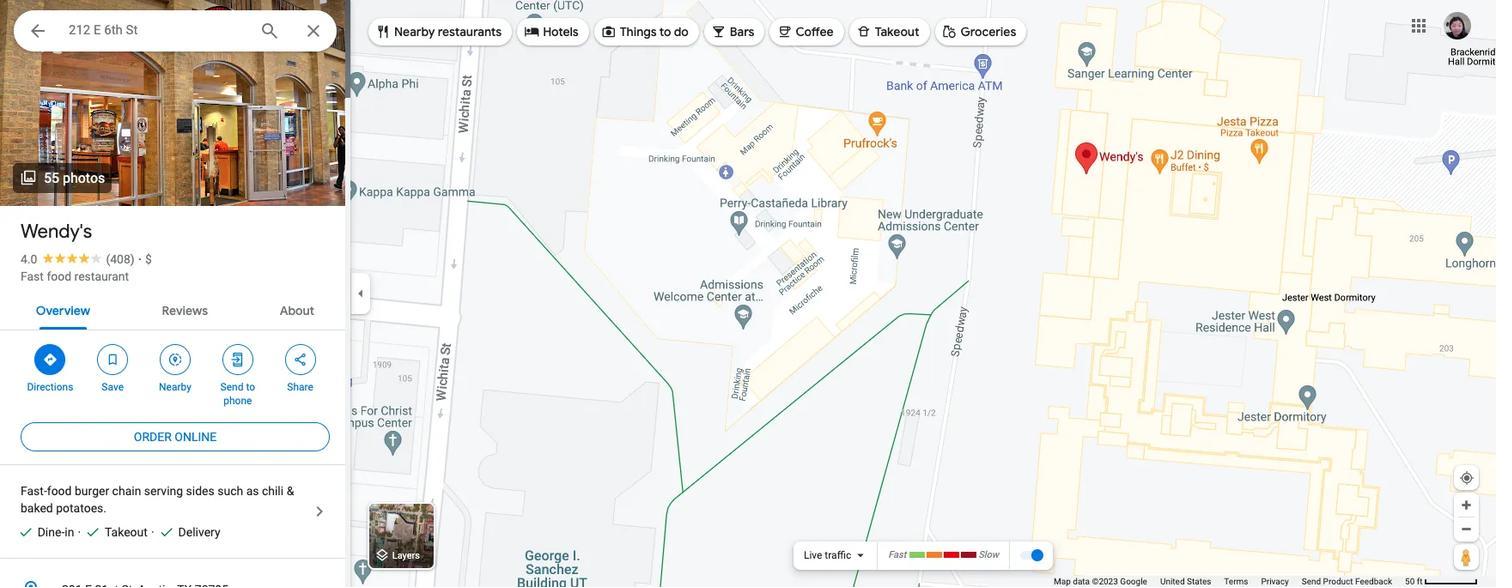 Task type: vqa. For each thing, say whether or not it's contained in the screenshot.


Task type: locate. For each thing, give the bounding box(es) containing it.
· inside the offers delivery group
[[151, 526, 154, 540]]

send for send to phone
[[220, 382, 244, 394]]

food up potatoes.
[[47, 485, 72, 498]]

fast for fast
[[889, 550, 907, 561]]

things
[[620, 24, 657, 40]]


[[856, 22, 872, 41]]


[[42, 351, 58, 369]]

feedback
[[1356, 577, 1393, 587]]


[[524, 22, 540, 41]]

takeout
[[875, 24, 920, 40], [105, 526, 148, 540]]

1 vertical spatial fast
[[889, 550, 907, 561]]

send inside button
[[1302, 577, 1322, 587]]

· down the fast-food burger chain serving sides such as chili & baked potatoes.
[[151, 526, 154, 540]]

50
[[1406, 577, 1415, 587]]

212 E 6th St field
[[14, 10, 337, 52]]

burger
[[75, 485, 109, 498]]

· inside the offers takeout group
[[78, 526, 81, 540]]

· $
[[138, 253, 152, 266]]

0 horizontal spatial to
[[246, 382, 255, 394]]

overview button
[[22, 289, 104, 330]]

privacy
[[1262, 577, 1290, 587]]

price: inexpensive element
[[145, 253, 152, 266]]

None field
[[69, 20, 246, 40]]

such
[[218, 485, 243, 498]]

· left the price: inexpensive "element"
[[138, 253, 142, 266]]

0 horizontal spatial send
[[220, 382, 244, 394]]

nearby down 
[[159, 382, 192, 394]]

to up phone on the left bottom of page
[[246, 382, 255, 394]]

1 vertical spatial send
[[1302, 577, 1322, 587]]

fast
[[21, 270, 44, 284], [889, 550, 907, 561]]

0 vertical spatial send
[[220, 382, 244, 394]]

nearby inside  nearby restaurants
[[394, 24, 435, 40]]

fast right traffic
[[889, 550, 907, 561]]


[[777, 22, 793, 41]]

chili
[[262, 485, 284, 498]]

1 horizontal spatial nearby
[[394, 24, 435, 40]]

states
[[1187, 577, 1212, 587]]

1 vertical spatial nearby
[[159, 382, 192, 394]]

 Show traffic  checkbox
[[1020, 549, 1044, 563]]

wendy's
[[21, 220, 92, 244]]

order
[[134, 430, 172, 444]]

50 ft button
[[1406, 577, 1479, 587]]

0 vertical spatial food
[[47, 270, 71, 284]]

google
[[1121, 577, 1148, 587]]

none field inside 212 e 6th st field
[[69, 20, 246, 40]]

share
[[287, 382, 314, 394]]

map data ©2023 google
[[1054, 577, 1148, 587]]

in
[[65, 526, 74, 540]]

offers takeout group
[[78, 524, 148, 541]]

send left product
[[1302, 577, 1322, 587]]

collapse side panel image
[[351, 284, 370, 303]]

·
[[138, 253, 142, 266], [78, 526, 81, 540], [151, 526, 154, 540]]

2 food from the top
[[47, 485, 72, 498]]

&
[[287, 485, 294, 498]]

· right in
[[78, 526, 81, 540]]

tab list containing overview
[[0, 289, 351, 330]]

2 horizontal spatial ·
[[151, 526, 154, 540]]

takeout down chain
[[105, 526, 148, 540]]

0 horizontal spatial fast
[[21, 270, 44, 284]]

footer
[[1054, 577, 1406, 588]]

coffee
[[796, 24, 834, 40]]

1 vertical spatial food
[[47, 485, 72, 498]]

1 horizontal spatial fast
[[889, 550, 907, 561]]

send inside send to phone
[[220, 382, 244, 394]]

delivery
[[178, 526, 220, 540]]

zoom in image
[[1461, 499, 1474, 512]]

food
[[47, 270, 71, 284], [47, 485, 72, 498]]

order online link
[[21, 417, 330, 458]]

zoom out image
[[1461, 523, 1474, 536]]

takeout right  at the right of the page
[[875, 24, 920, 40]]

slow
[[979, 550, 999, 561]]

chain
[[112, 485, 141, 498]]

send up phone on the left bottom of page
[[220, 382, 244, 394]]

1 vertical spatial to
[[246, 382, 255, 394]]

takeout inside  takeout
[[875, 24, 920, 40]]

0 vertical spatial takeout
[[875, 24, 920, 40]]

(408)
[[106, 253, 135, 266]]

to
[[660, 24, 672, 40], [246, 382, 255, 394]]

traffic
[[825, 550, 852, 562]]

1 horizontal spatial takeout
[[875, 24, 920, 40]]

map
[[1054, 577, 1071, 587]]

to left do
[[660, 24, 672, 40]]

1 horizontal spatial send
[[1302, 577, 1322, 587]]

1 vertical spatial takeout
[[105, 526, 148, 540]]

4.0 stars image
[[37, 253, 106, 264]]

fast down 4.0 at top
[[21, 270, 44, 284]]

0 horizontal spatial takeout
[[105, 526, 148, 540]]

nearby right 
[[394, 24, 435, 40]]

0 vertical spatial fast
[[21, 270, 44, 284]]

offers delivery group
[[151, 524, 220, 541]]


[[168, 351, 183, 369]]

nearby
[[394, 24, 435, 40], [159, 382, 192, 394]]

footer containing map data ©2023 google
[[1054, 577, 1406, 588]]


[[711, 22, 727, 41]]

footer inside google maps 'element'
[[1054, 577, 1406, 588]]

food inside the fast-food burger chain serving sides such as chili & baked potatoes.
[[47, 485, 72, 498]]

to inside send to phone
[[246, 382, 255, 394]]

reviews button
[[148, 289, 222, 330]]

0 vertical spatial nearby
[[394, 24, 435, 40]]

serving
[[144, 485, 183, 498]]

0 horizontal spatial nearby
[[159, 382, 192, 394]]

4.0
[[21, 253, 37, 266]]

serves dine-in group
[[10, 524, 74, 541]]

send
[[220, 382, 244, 394], [1302, 577, 1322, 587]]

 hotels
[[524, 22, 579, 41]]

55 photos button
[[13, 163, 112, 193]]

food down 4.0 stars image
[[47, 270, 71, 284]]

0 horizontal spatial ·
[[78, 526, 81, 540]]

 groceries
[[942, 22, 1017, 41]]

as
[[246, 485, 259, 498]]

fast inside fast food restaurant button
[[21, 270, 44, 284]]

food inside button
[[47, 270, 71, 284]]

1 horizontal spatial to
[[660, 24, 672, 40]]

takeout inside group
[[105, 526, 148, 540]]

0 vertical spatial to
[[660, 24, 672, 40]]


[[105, 351, 120, 369]]

tab list
[[0, 289, 351, 330]]

55 photos
[[44, 170, 105, 186]]

1 food from the top
[[47, 270, 71, 284]]



Task type: describe. For each thing, give the bounding box(es) containing it.
dine-
[[38, 526, 65, 540]]

 takeout
[[856, 22, 920, 41]]

product
[[1324, 577, 1354, 587]]

photo of wendy's image
[[0, 0, 351, 244]]

restaurant
[[74, 270, 129, 284]]

1 horizontal spatial ·
[[138, 253, 142, 266]]

nearby inside actions for wendy's region
[[159, 382, 192, 394]]

55
[[44, 170, 59, 186]]

send for send product feedback
[[1302, 577, 1322, 587]]


[[942, 22, 958, 41]]

50 ft
[[1406, 577, 1423, 587]]

live traffic
[[804, 550, 852, 562]]

do
[[674, 24, 689, 40]]

fast for fast food restaurant
[[21, 270, 44, 284]]


[[375, 22, 391, 41]]


[[27, 19, 48, 43]]

reviews
[[162, 303, 208, 319]]

tab list inside google maps 'element'
[[0, 289, 351, 330]]

live
[[804, 550, 823, 562]]

hotels
[[543, 24, 579, 40]]

terms
[[1225, 577, 1249, 587]]

data
[[1073, 577, 1090, 587]]

photos
[[63, 170, 105, 186]]

potatoes.
[[56, 502, 107, 516]]

phone
[[224, 395, 252, 407]]

food for fast-
[[47, 485, 72, 498]]

terms button
[[1225, 577, 1249, 588]]


[[293, 351, 308, 369]]

save
[[102, 382, 124, 394]]

 coffee
[[777, 22, 834, 41]]

· for delivery
[[151, 526, 154, 540]]

· for takeout
[[78, 526, 81, 540]]

google maps element
[[0, 0, 1497, 588]]

about
[[280, 303, 315, 319]]

groceries
[[961, 24, 1017, 40]]

sides
[[186, 485, 215, 498]]

layers
[[392, 551, 420, 562]]

live traffic option
[[804, 550, 852, 562]]

to inside  things to do
[[660, 24, 672, 40]]

$
[[145, 253, 152, 266]]

ft
[[1418, 577, 1423, 587]]

united states
[[1161, 577, 1212, 587]]

google account: michele murakami  
(michele.murakami@adept.ai) image
[[1444, 12, 1472, 39]]

©2023
[[1093, 577, 1119, 587]]

send to phone
[[220, 382, 255, 407]]


[[601, 22, 617, 41]]

about button
[[266, 289, 328, 330]]

united
[[1161, 577, 1185, 587]]

 search field
[[14, 10, 337, 55]]

bars
[[730, 24, 755, 40]]

408 reviews element
[[106, 253, 135, 266]]

fast food restaurant button
[[21, 268, 129, 285]]

 nearby restaurants
[[375, 22, 502, 41]]

fast food restaurant
[[21, 270, 129, 284]]

order online
[[134, 430, 217, 444]]


[[230, 351, 246, 369]]

privacy button
[[1262, 577, 1290, 588]]

show your location image
[[1460, 471, 1475, 486]]

online
[[175, 430, 217, 444]]

 bars
[[711, 22, 755, 41]]

dine-in
[[38, 526, 74, 540]]

fast-
[[21, 485, 47, 498]]

show street view coverage image
[[1455, 545, 1480, 571]]

united states button
[[1161, 577, 1212, 588]]

wendy's main content
[[0, 0, 351, 588]]

directions
[[27, 382, 73, 394]]

actions for wendy's region
[[0, 331, 351, 417]]

 button
[[14, 10, 62, 55]]

fast-food burger chain serving sides such as chili & baked potatoes.
[[21, 485, 294, 516]]

 things to do
[[601, 22, 689, 41]]

baked
[[21, 502, 53, 516]]

send product feedback
[[1302, 577, 1393, 587]]

food for fast
[[47, 270, 71, 284]]

overview
[[36, 303, 90, 319]]

restaurants
[[438, 24, 502, 40]]

send product feedback button
[[1302, 577, 1393, 588]]



